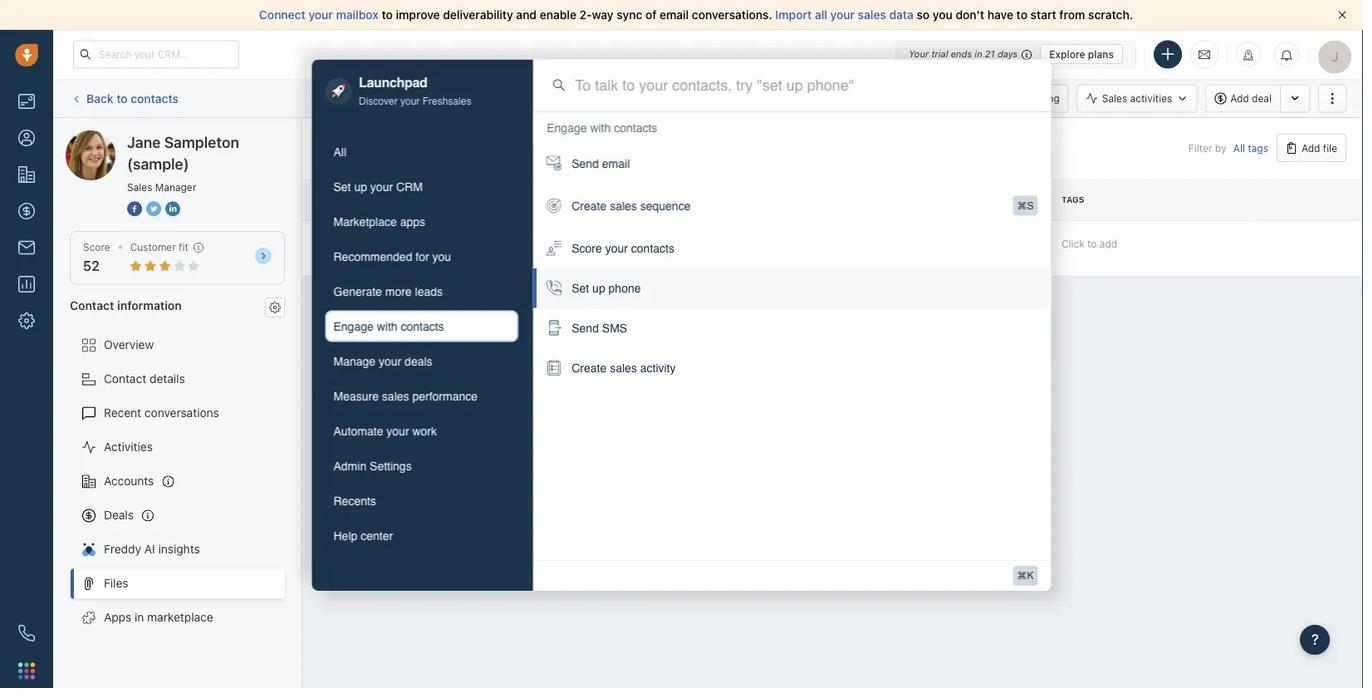 Task type: vqa. For each thing, say whether or not it's contained in the screenshot.
the ⌘ in the press-command-k-to-open-and-close 'element'
yes



Task type: locate. For each thing, give the bounding box(es) containing it.
0 horizontal spatial files
[[104, 576, 128, 590]]

set up send sms
[[572, 282, 589, 295]]

press-command-k-to-open-and-close element
[[1013, 566, 1038, 586]]

files up apps
[[104, 576, 128, 590]]

create down send sms
[[572, 362, 607, 375]]

your left john
[[606, 242, 628, 255]]

sales up "facebook circled" image
[[127, 181, 152, 193]]

up up marketplace
[[354, 180, 367, 193]]

automate your work
[[334, 424, 437, 437]]

your trial ends in 21 days
[[909, 49, 1018, 59]]

0 horizontal spatial in
[[135, 610, 144, 624]]

deals
[[104, 508, 134, 522]]

1 vertical spatial files
[[104, 576, 128, 590]]

create for create sales activity
[[572, 362, 607, 375]]

your
[[909, 49, 929, 59]]

contact
[[70, 298, 114, 312], [104, 372, 147, 386]]

1 horizontal spatial sales
[[1103, 93, 1128, 104]]

1 vertical spatial send
[[572, 322, 599, 335]]

click left add
[[1062, 238, 1085, 249]]

up left phone
[[593, 282, 606, 295]]

1 vertical spatial in
[[135, 610, 144, 624]]

sales inside 'button'
[[382, 389, 409, 403]]

admin
[[334, 459, 367, 472]]

enable
[[540, 8, 577, 22]]

back to contacts link
[[70, 85, 180, 112]]

engage
[[547, 121, 587, 135], [547, 121, 587, 135], [334, 319, 374, 333]]

1 vertical spatial contact
[[104, 372, 147, 386]]

customer
[[130, 241, 176, 253]]

you right for
[[433, 250, 451, 263]]

1 horizontal spatial you
[[933, 8, 953, 22]]

to left refresh.
[[750, 92, 759, 104]]

you right so
[[933, 8, 953, 22]]

1 vertical spatial up
[[593, 282, 606, 295]]

have
[[988, 8, 1014, 22]]

sales left owner on the top left of the page
[[610, 200, 637, 213]]

freshsales
[[423, 95, 472, 107]]

trial
[[932, 49, 949, 59]]

call
[[780, 93, 797, 104]]

0 vertical spatial you
[[933, 8, 953, 22]]

1 create from the top
[[572, 200, 607, 213]]

updates available. click to refresh.
[[635, 92, 798, 104]]

0 vertical spatial in
[[975, 49, 983, 59]]

center
[[361, 529, 393, 542]]

0 horizontal spatial score
[[83, 241, 110, 253]]

0 horizontal spatial sales
[[127, 181, 152, 193]]

email inside list of options list box
[[602, 157, 630, 170]]

1 vertical spatial create
[[572, 362, 607, 375]]

how
[[357, 240, 379, 252]]

1 vertical spatial ⌘
[[1018, 570, 1028, 582]]

your left work
[[387, 424, 409, 437]]

engage inside list of options list box
[[547, 121, 587, 135]]

1 vertical spatial sales
[[127, 181, 152, 193]]

in left 21
[[975, 49, 983, 59]]

jane
[[127, 133, 161, 151]]

your left crm in the left of the page
[[371, 180, 393, 193]]

1 horizontal spatial files
[[319, 133, 351, 151]]

s
[[1028, 200, 1034, 212]]

filter by all tags
[[1189, 142, 1269, 154]]

to right files
[[450, 240, 460, 252]]

score inside list of options list box
[[572, 242, 602, 255]]

all right by
[[1234, 142, 1246, 154]]

set inside list of options list box
[[572, 282, 589, 295]]

from
[[1060, 8, 1086, 22]]

0 vertical spatial sales
[[1103, 93, 1128, 104]]

1 horizontal spatial add
[[1302, 142, 1321, 154]]

1 vertical spatial click
[[1062, 238, 1085, 249]]

work
[[413, 424, 437, 437]]

0 vertical spatial up
[[354, 180, 367, 193]]

1 send from the top
[[572, 157, 599, 170]]

all button
[[325, 136, 519, 167]]

send for send email
[[572, 157, 599, 170]]

conversations
[[145, 406, 219, 420]]

explore
[[1050, 48, 1086, 60]]

all
[[1234, 142, 1246, 154], [334, 145, 347, 158]]

1 horizontal spatial score
[[572, 242, 602, 255]]

1 horizontal spatial up
[[593, 282, 606, 295]]

you inside button
[[433, 250, 451, 263]]

sales for performance
[[382, 389, 409, 403]]

0 vertical spatial send
[[572, 157, 599, 170]]

0 horizontal spatial up
[[354, 180, 367, 193]]

⌘ inside press-command-k-to-open-and-close element
[[1018, 570, 1028, 582]]

0 horizontal spatial all
[[334, 145, 347, 158]]

your left the deals
[[379, 354, 402, 368]]

conversations.
[[692, 8, 773, 22]]

performance
[[413, 389, 478, 403]]

1 ⌘ from the top
[[1018, 200, 1028, 212]]

sales for sales manager
[[127, 181, 152, 193]]

files up the name
[[319, 133, 351, 151]]

meeting button
[[997, 84, 1069, 113]]

engage with contacts heading inside list of options list box
[[547, 120, 658, 136]]

0 horizontal spatial add
[[1231, 93, 1250, 104]]

your right all
[[831, 8, 855, 22]]

contact up recent
[[104, 372, 147, 386]]

your left the mailbox
[[309, 8, 333, 22]]

jane sampleton (sample)
[[127, 133, 239, 172]]

to left add
[[1088, 238, 1097, 249]]

insights
[[158, 542, 200, 556]]

connect your mailbox link
[[259, 8, 382, 22]]

contact down 52
[[70, 298, 114, 312]]

apps
[[400, 215, 426, 228]]

1 horizontal spatial set
[[572, 282, 589, 295]]

tab list
[[325, 136, 519, 551]]

your down the launchpad
[[401, 95, 420, 107]]

send
[[572, 157, 599, 170], [572, 322, 599, 335]]

deal
[[1253, 93, 1272, 104]]

score 52
[[83, 241, 110, 274]]

0 horizontal spatial set
[[334, 180, 351, 193]]

sampleton
[[164, 133, 239, 151]]

score for 52
[[83, 241, 110, 253]]

in
[[975, 49, 983, 59], [135, 610, 144, 624]]

your inside button
[[371, 180, 393, 193]]

freshworks switcher image
[[18, 663, 35, 679]]

sales for sequence
[[610, 200, 637, 213]]

settings
[[370, 459, 412, 472]]

scratch.
[[1089, 8, 1134, 22]]

with inside list of options list box
[[590, 121, 611, 135]]

mailbox
[[336, 8, 379, 22]]

click right available.
[[724, 92, 747, 104]]

1 horizontal spatial email
[[660, 8, 689, 22]]

how to attach files to contacts? link
[[357, 239, 510, 257]]

files
[[319, 133, 351, 151], [104, 576, 128, 590]]

sms
[[602, 322, 628, 335]]

email
[[712, 93, 737, 104]]

set up phone
[[572, 282, 641, 295]]

phone image
[[18, 625, 35, 642]]

contact for contact information
[[70, 298, 114, 312]]

2 ⌘ from the top
[[1018, 570, 1028, 582]]

add for add file
[[1302, 142, 1321, 154]]

0 vertical spatial ⌘
[[1018, 200, 1028, 212]]

create down send email
[[572, 200, 607, 213]]

measure sales performance button
[[325, 380, 519, 412]]

k
[[1028, 570, 1034, 582]]

0 vertical spatial click
[[724, 92, 747, 104]]

engage with contacts heading
[[547, 120, 658, 136], [547, 120, 658, 136]]

add file
[[1302, 142, 1338, 154]]

in right apps
[[135, 610, 144, 624]]

marketplace
[[334, 215, 397, 228]]

Search your CRM... text field
[[73, 40, 239, 69]]

sales up automate your work
[[382, 389, 409, 403]]

0 horizontal spatial you
[[433, 250, 451, 263]]

score up the set up phone
[[572, 242, 602, 255]]

send left the sms
[[572, 322, 599, 335]]

import all your sales data link
[[776, 8, 917, 22]]

0 horizontal spatial email
[[602, 157, 630, 170]]

up for your
[[354, 180, 367, 193]]

1 horizontal spatial all
[[1234, 142, 1246, 154]]

import
[[776, 8, 812, 22]]

marketplace
[[147, 610, 213, 624]]

admin settings
[[334, 459, 412, 472]]

email up create sales sequence
[[602, 157, 630, 170]]

sales for activity
[[610, 362, 637, 375]]

all inside button
[[334, 145, 347, 158]]

send up create sales sequence
[[572, 157, 599, 170]]

0 vertical spatial add
[[1231, 93, 1250, 104]]

email right of
[[660, 8, 689, 22]]

measure sales performance
[[334, 389, 478, 403]]

your inside button
[[387, 424, 409, 437]]

sales
[[1103, 93, 1128, 104], [127, 181, 152, 193]]

set
[[334, 180, 351, 193], [572, 282, 589, 295]]

all up the name
[[334, 145, 347, 158]]

add deal
[[1231, 93, 1272, 104]]

activities
[[104, 440, 153, 454]]

to right back
[[117, 91, 128, 105]]

customer fit
[[130, 241, 188, 253]]

manage your deals button
[[325, 345, 519, 377]]

and
[[516, 8, 537, 22]]

0 vertical spatial set
[[334, 180, 351, 193]]

tags
[[1062, 194, 1085, 204]]

sales left activities
[[1103, 93, 1128, 104]]

0 vertical spatial create
[[572, 200, 607, 213]]

1 horizontal spatial click
[[1062, 238, 1085, 249]]

start
[[1031, 8, 1057, 22]]

recent
[[104, 406, 141, 420]]

linkedin circled image
[[165, 199, 180, 217]]

add inside add file button
[[1302, 142, 1321, 154]]

1 vertical spatial you
[[433, 250, 451, 263]]

score
[[83, 241, 110, 253], [572, 242, 602, 255]]

add inside add deal button
[[1231, 93, 1250, 104]]

0 vertical spatial contact
[[70, 298, 114, 312]]

add left file
[[1302, 142, 1321, 154]]

add left deal
[[1231, 93, 1250, 104]]

sales left activity
[[610, 362, 637, 375]]

⌘
[[1018, 200, 1028, 212], [1018, 570, 1028, 582]]

sales activities
[[1103, 93, 1173, 104]]

⌘ inside list of options list box
[[1018, 200, 1028, 212]]

set up the name
[[334, 180, 351, 193]]

1 vertical spatial add
[[1302, 142, 1321, 154]]

1 vertical spatial email
[[602, 157, 630, 170]]

21
[[985, 49, 995, 59]]

2 create from the top
[[572, 362, 607, 375]]

phone
[[609, 282, 641, 295]]

you
[[933, 8, 953, 22], [433, 250, 451, 263]]

set inside button
[[334, 180, 351, 193]]

email button
[[687, 84, 746, 113]]

up inside list of options list box
[[593, 282, 606, 295]]

ai
[[144, 542, 155, 556]]

score up 52
[[83, 241, 110, 253]]

1 vertical spatial set
[[572, 282, 589, 295]]

send email
[[572, 157, 630, 170]]

up inside button
[[354, 180, 367, 193]]

plans
[[1089, 48, 1114, 60]]

2 send from the top
[[572, 322, 599, 335]]

1 horizontal spatial in
[[975, 49, 983, 59]]

add
[[1100, 238, 1118, 249]]



Task type: describe. For each thing, give the bounding box(es) containing it.
sync
[[617, 8, 643, 22]]

for
[[416, 250, 429, 263]]

updates available. click to refresh. link
[[611, 83, 806, 114]]

call link
[[755, 84, 806, 113]]

tab list containing all
[[325, 136, 519, 551]]

refresh.
[[762, 92, 798, 104]]

days
[[998, 49, 1018, 59]]

marketplace apps button
[[325, 206, 519, 237]]

discover
[[359, 95, 398, 107]]

attach
[[394, 240, 424, 252]]

automate your work button
[[325, 415, 519, 447]]

to right how
[[381, 240, 391, 252]]

52
[[83, 258, 100, 274]]

set for set up phone
[[572, 282, 589, 295]]

freddy
[[104, 542, 141, 556]]

to right the mailbox
[[382, 8, 393, 22]]

information
[[117, 298, 182, 312]]

connect
[[259, 8, 306, 22]]

crm
[[396, 180, 423, 193]]

facebook circled image
[[127, 199, 142, 217]]

add file button
[[1277, 134, 1347, 162]]

activity
[[640, 362, 676, 375]]

help center
[[334, 529, 393, 542]]

tags
[[1249, 142, 1269, 154]]

call button
[[755, 84, 806, 113]]

contacts?
[[463, 240, 510, 252]]

mng settings image
[[269, 301, 281, 313]]

⌘ k
[[1018, 570, 1034, 582]]

⌘ for s
[[1018, 200, 1028, 212]]

launchpad discover your freshsales
[[359, 75, 472, 107]]

accounts
[[104, 474, 154, 488]]

engage with contacts inside list of options list box
[[547, 121, 658, 135]]

manager
[[155, 181, 196, 193]]

phone element
[[10, 617, 43, 650]]

create for create sales sequence
[[572, 200, 607, 213]]

recommended for you button
[[325, 241, 519, 272]]

how to attach files to contacts?
[[357, 240, 510, 252]]

activities
[[1131, 93, 1173, 104]]

freddy ai insights
[[104, 542, 200, 556]]

improve
[[396, 8, 440, 22]]

send sms
[[572, 322, 628, 335]]

create sales sequence
[[572, 200, 691, 213]]

set up your crm button
[[325, 171, 519, 202]]

To talk to your contacts, try "set up phone" field
[[575, 74, 1032, 96]]

help center button
[[325, 520, 519, 551]]

apps in marketplace
[[104, 610, 213, 624]]

engage inside button
[[334, 319, 374, 333]]

measure
[[334, 389, 379, 403]]

send for send sms
[[572, 322, 599, 335]]

close image
[[1339, 11, 1347, 19]]

to left start
[[1017, 8, 1028, 22]]

email image
[[1199, 48, 1211, 61]]

deliverability
[[443, 8, 513, 22]]

engage with contacts inside button
[[334, 319, 444, 333]]

with inside button
[[377, 319, 398, 333]]

contact details
[[104, 372, 185, 386]]

marketplace apps
[[334, 215, 426, 228]]

your inside button
[[379, 354, 402, 368]]

manage
[[334, 354, 376, 368]]

sales for sales activities
[[1103, 93, 1128, 104]]

explore plans link
[[1041, 44, 1124, 64]]

contact for contact details
[[104, 372, 147, 386]]

data
[[890, 8, 914, 22]]

john smith
[[638, 242, 690, 254]]

explore plans
[[1050, 48, 1114, 60]]

filter
[[1189, 142, 1213, 154]]

0 vertical spatial files
[[319, 133, 351, 151]]

sales left 'data'
[[858, 8, 887, 22]]

0 vertical spatial email
[[660, 8, 689, 22]]

launchpad
[[359, 75, 428, 90]]

file
[[1324, 142, 1338, 154]]

admin settings button
[[325, 450, 519, 482]]

contact information
[[70, 298, 182, 312]]

connect your mailbox to improve deliverability and enable 2-way sync of email conversations. import all your sales data so you don't have to start from scratch.
[[259, 8, 1134, 22]]

52 button
[[83, 258, 100, 274]]

name
[[319, 195, 345, 205]]

your inside list of options list box
[[606, 242, 628, 255]]

apps
[[104, 610, 132, 624]]

click to add
[[1062, 238, 1118, 249]]

twitter circled image
[[146, 199, 161, 217]]

automate
[[334, 424, 383, 437]]

way
[[592, 8, 614, 22]]

deals
[[405, 354, 433, 368]]

⌘ for k
[[1018, 570, 1028, 582]]

list of options list box
[[534, 111, 1052, 388]]

available.
[[677, 92, 721, 104]]

2-
[[580, 8, 592, 22]]

recents
[[334, 494, 376, 507]]

all tags link
[[1234, 142, 1269, 154]]

sales manager
[[127, 181, 196, 193]]

sequence
[[640, 200, 691, 213]]

back to contacts
[[86, 91, 179, 105]]

up for phone
[[593, 282, 606, 295]]

add for add deal
[[1231, 93, 1250, 104]]

more
[[385, 285, 412, 298]]

set for set up your crm
[[334, 180, 351, 193]]

engage with contacts button
[[325, 310, 519, 342]]

0 horizontal spatial click
[[724, 92, 747, 104]]

by
[[1216, 142, 1227, 154]]

your inside launchpad discover your freshsales
[[401, 95, 420, 107]]

contacts inside button
[[401, 319, 444, 333]]

so
[[917, 8, 930, 22]]

smith
[[663, 242, 690, 254]]

score for your
[[572, 242, 602, 255]]



